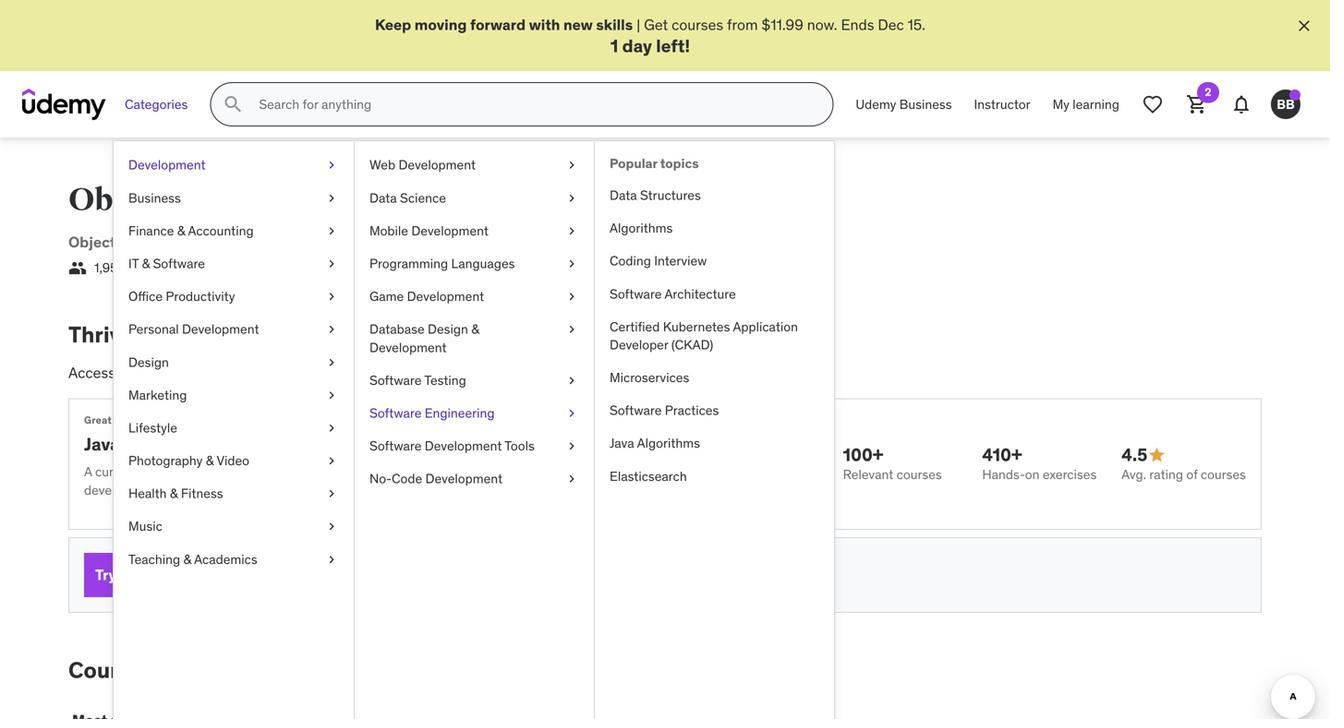 Task type: describe. For each thing, give the bounding box(es) containing it.
thrive
[[68, 321, 134, 349]]

& for accounting
[[177, 223, 185, 239]]

object for object oriented programming relates to development it & software
[[68, 233, 116, 252]]

java inside the great for java developers a curated collection of courses and hands-on practice exercises to help you advance as a java developer.
[[84, 433, 120, 455]]

it & software
[[128, 255, 205, 272]]

xsmall image for design
[[324, 354, 339, 372]]

1 vertical spatial it
[[128, 255, 139, 272]]

courses to get you started
[[68, 657, 346, 685]]

java algorithms
[[610, 435, 700, 452]]

relevant
[[843, 466, 894, 483]]

bb
[[1277, 96, 1295, 113]]

curated inside the great for java developers a curated collection of courses and hands-on practice exercises to help you advance as a java developer.
[[95, 464, 139, 481]]

fitness
[[181, 486, 223, 502]]

0 vertical spatial curated
[[336, 364, 387, 383]]

& up languages on the left of the page
[[473, 233, 482, 252]]

xsmall image for lifestyle
[[324, 419, 339, 438]]

$11.99
[[762, 15, 804, 34]]

keep moving forward with new skills | get courses from $11.99 now. ends dec 15. 1 day left!
[[375, 15, 926, 57]]

avg. rating of courses
[[1122, 466, 1247, 483]]

design inside "link"
[[128, 354, 169, 371]]

you have alerts image
[[1290, 90, 1301, 101]]

programming for relates
[[185, 233, 282, 252]]

software engineering element
[[594, 142, 834, 720]]

algorithms inside 'link'
[[637, 435, 700, 452]]

get
[[644, 15, 668, 34]]

coding
[[610, 253, 651, 270]]

popular topics
[[610, 155, 699, 172]]

java
[[599, 464, 622, 481]]

software for software testing
[[370, 372, 422, 389]]

personal development link
[[114, 313, 354, 346]]

tools
[[505, 438, 535, 455]]

1 vertical spatial development link
[[355, 233, 449, 252]]

teaching & academics link
[[114, 544, 354, 577]]

xsmall image for it & software
[[324, 255, 339, 273]]

xsmall image for software engineering
[[565, 405, 579, 423]]

0 horizontal spatial small image
[[68, 259, 87, 278]]

office productivity
[[128, 288, 235, 305]]

xsmall image for photography & video
[[324, 452, 339, 470]]

xsmall image for game development
[[565, 288, 579, 306]]

development up "science"
[[399, 157, 476, 173]]

1 horizontal spatial it
[[456, 233, 469, 252]]

you inside the great for java developers a curated collection of courses and hands-on practice exercises to help you advance as a java developer.
[[498, 464, 518, 481]]

software testing link
[[355, 364, 594, 397]]

0 horizontal spatial a
[[119, 364, 127, 383]]

with inside keep moving forward with new skills | get courses from $11.99 now. ends dec 15. 1 day left!
[[529, 15, 560, 34]]

office productivity link
[[114, 281, 354, 313]]

avg.
[[1122, 466, 1147, 483]]

xsmall image for music
[[324, 518, 339, 536]]

your
[[163, 321, 209, 349]]

1
[[611, 35, 619, 57]]

my learning
[[1053, 96, 1120, 113]]

month
[[425, 567, 463, 584]]

0 vertical spatial to
[[337, 233, 351, 252]]

free
[[242, 566, 271, 585]]

object oriented programming courses
[[68, 181, 648, 220]]

design inside database design & development
[[428, 321, 468, 338]]

1 horizontal spatial a
[[555, 364, 563, 383]]

1 vertical spatial you
[[227, 657, 265, 685]]

|
[[637, 15, 641, 34]]

database design & development
[[370, 321, 479, 356]]

web development link
[[355, 149, 594, 182]]

small image inside thrive in your career element
[[1148, 446, 1167, 465]]

certified
[[610, 319, 660, 335]]

great for java developers a curated collection of courses and hands-on practice exercises to help you advance as a java developer.
[[84, 414, 622, 499]]

software practices link
[[595, 395, 834, 428]]

software testing
[[370, 372, 466, 389]]

data for data structures
[[610, 187, 637, 204]]

interview
[[654, 253, 707, 270]]

photography
[[128, 453, 203, 469]]

health & fitness link
[[114, 478, 354, 511]]

data structures link
[[595, 179, 834, 212]]

java inside 'link'
[[610, 435, 634, 452]]

developer
[[610, 337, 669, 353]]

close image
[[1296, 17, 1314, 35]]

notifications image
[[1231, 94, 1253, 116]]

0 horizontal spatial business
[[128, 190, 181, 206]]

from
[[727, 15, 758, 34]]

great
[[84, 414, 112, 427]]

oriented for object oriented programming courses
[[173, 181, 308, 220]]

0 vertical spatial collection
[[130, 364, 195, 383]]

2 vertical spatial to
[[160, 657, 182, 685]]

xsmall image for no-code development
[[565, 470, 579, 489]]

learning
[[1073, 96, 1120, 113]]

of left top-
[[198, 364, 211, 383]]

& for fitness
[[170, 486, 178, 502]]

application
[[733, 319, 798, 335]]

on inside the great for java developers a curated collection of courses and hands-on practice exercises to help you advance as a java developer.
[[330, 464, 345, 481]]

coding interview
[[610, 253, 707, 270]]

trial.
[[496, 567, 521, 584]]

dec
[[878, 15, 904, 34]]

1 vertical spatial courses
[[68, 657, 155, 685]]

web
[[370, 157, 396, 173]]

get
[[187, 657, 222, 685]]

object oriented programming relates to development it & software
[[68, 233, 550, 252]]

development up programming languages
[[412, 223, 489, 239]]

exercises inside 410+ hands-on exercises
[[1043, 466, 1097, 483]]

1,958,817 learners
[[94, 260, 199, 276]]

xsmall image for database design & development
[[565, 321, 579, 339]]

kubernetes
[[663, 319, 730, 335]]

java developers link
[[84, 433, 218, 455]]

testing
[[424, 372, 466, 389]]

in
[[139, 321, 158, 349]]

& for software
[[142, 255, 150, 272]]

microservices
[[610, 370, 690, 386]]

teaching & academics
[[128, 551, 258, 568]]

left!
[[656, 35, 690, 57]]

learners
[[152, 260, 199, 276]]

lifestyle
[[128, 420, 177, 437]]

2
[[1205, 85, 1212, 100]]

architecture
[[665, 286, 736, 302]]

and
[[265, 464, 286, 481]]

forward
[[470, 15, 526, 34]]

now.
[[807, 15, 838, 34]]

0 vertical spatial development link
[[114, 149, 354, 182]]

xsmall image for marketing
[[324, 387, 339, 405]]

xsmall image for development
[[324, 156, 339, 174]]

software development tools
[[370, 438, 535, 455]]

410+
[[983, 444, 1023, 466]]

udemy image
[[22, 89, 106, 120]]

courses inside 100+ relevant courses
[[897, 466, 942, 483]]

0 vertical spatial business
[[900, 96, 952, 113]]

finance & accounting link
[[114, 215, 354, 248]]

submit search image
[[222, 94, 244, 116]]

xsmall image for business
[[324, 189, 339, 207]]

oriented for object oriented programming relates to development it & software
[[119, 233, 181, 252]]

top-
[[214, 364, 243, 383]]

topics
[[660, 155, 699, 172]]

database
[[370, 321, 425, 338]]



Task type: locate. For each thing, give the bounding box(es) containing it.
1 vertical spatial algorithms
[[637, 435, 700, 452]]

xsmall image for mobile development
[[565, 222, 579, 240]]

programming
[[314, 181, 522, 220], [185, 233, 282, 252], [370, 255, 448, 272]]

engineering
[[425, 405, 495, 422]]

& left video on the left bottom of the page
[[206, 453, 214, 469]]

programming for courses
[[314, 181, 522, 220]]

1 horizontal spatial business
[[900, 96, 952, 113]]

xsmall image inside design "link"
[[324, 354, 339, 372]]

coding interview link
[[595, 245, 834, 278]]

you
[[498, 464, 518, 481], [227, 657, 265, 685]]

a right roles at the left bottom
[[555, 364, 563, 383]]

of up fitness
[[202, 464, 213, 481]]

it up office
[[128, 255, 139, 272]]

0 vertical spatial object
[[68, 181, 168, 220]]

xsmall image inside music link
[[324, 518, 339, 536]]

software for software development tools
[[370, 438, 422, 455]]

courses left and
[[216, 464, 262, 481]]

1 horizontal spatial plan
[[628, 364, 657, 383]]

business right udemy
[[900, 96, 952, 113]]

finance
[[128, 223, 174, 239]]

& for video
[[206, 453, 214, 469]]

data down the popular
[[610, 187, 637, 204]]

access a collection of top-rated courses curated for in-demand roles with a personal plan subscription.
[[68, 364, 746, 383]]

to right 'relates'
[[337, 233, 351, 252]]

0 vertical spatial with
[[529, 15, 560, 34]]

data inside software engineering element
[[610, 187, 637, 204]]

with inside thrive in your career element
[[524, 364, 552, 383]]

0 horizontal spatial design
[[128, 354, 169, 371]]

small image left 1,958,817
[[68, 259, 87, 278]]

it & software link down the 'accounting'
[[114, 248, 354, 281]]

software for software architecture
[[610, 286, 662, 302]]

exercises down "software development tools"
[[398, 464, 452, 481]]

business up finance
[[128, 190, 181, 206]]

1 horizontal spatial for
[[219, 566, 239, 585]]

programming up game development
[[370, 255, 448, 272]]

0 vertical spatial for
[[390, 364, 409, 383]]

data for data science
[[370, 190, 397, 206]]

xsmall image inside no-code development link
[[565, 470, 579, 489]]

java down 'great'
[[84, 433, 120, 455]]

it & software link up languages on the left of the page
[[449, 233, 550, 252]]

1 vertical spatial oriented
[[119, 233, 181, 252]]

0 horizontal spatial plan
[[185, 566, 216, 585]]

2 vertical spatial personal
[[120, 566, 181, 585]]

game
[[370, 288, 404, 305]]

developer.
[[84, 482, 144, 499]]

curated up "developer."
[[95, 464, 139, 481]]

object up finance
[[68, 181, 168, 220]]

exercises inside the great for java developers a curated collection of courses and hands-on practice exercises to help you advance as a java developer.
[[398, 464, 452, 481]]

xsmall image for web development
[[565, 156, 579, 174]]

1 vertical spatial design
[[128, 354, 169, 371]]

& down "game development" link
[[471, 321, 479, 338]]

algorithms down software practices
[[637, 435, 700, 452]]

object
[[68, 181, 168, 220], [68, 233, 116, 252]]

object for object oriented programming courses
[[68, 181, 168, 220]]

data
[[610, 187, 637, 204], [370, 190, 397, 206]]

xsmall image inside software engineering link
[[565, 405, 579, 423]]

collection up health & fitness
[[143, 464, 199, 481]]

15.
[[908, 15, 926, 34]]

software down microservices
[[610, 403, 662, 419]]

1 vertical spatial programming
[[185, 233, 282, 252]]

xsmall image inside personal development link
[[324, 321, 339, 339]]

courses inside keep moving forward with new skills | get courses from $11.99 now. ends dec 15. 1 day left!
[[672, 15, 724, 34]]

2 vertical spatial programming
[[370, 255, 448, 272]]

2 vertical spatial for
[[219, 566, 239, 585]]

courses right "relevant"
[[897, 466, 942, 483]]

& right 'teaching'
[[183, 551, 191, 568]]

xsmall image for personal development
[[324, 321, 339, 339]]

video
[[217, 453, 249, 469]]

thrive in your career element
[[68, 321, 1262, 613]]

collection inside the great for java developers a curated collection of courses and hands-on practice exercises to help you advance as a java developer.
[[143, 464, 199, 481]]

& left learners
[[142, 255, 150, 272]]

photography & video
[[128, 453, 249, 469]]

1 vertical spatial personal
[[566, 364, 624, 383]]

personal down office
[[128, 321, 179, 338]]

xsmall image for teaching & academics
[[324, 551, 339, 569]]

software up certified
[[610, 286, 662, 302]]

1 horizontal spatial to
[[337, 233, 351, 252]]

certified kubernetes application developer (ckad) link
[[595, 311, 834, 362]]

1 horizontal spatial small image
[[1148, 446, 1167, 465]]

development link down submit search icon
[[114, 149, 354, 182]]

2 horizontal spatial for
[[390, 364, 409, 383]]

xsmall image inside health & fitness link
[[324, 485, 339, 503]]

algorithms up coding
[[610, 220, 673, 237]]

instructor
[[974, 96, 1031, 113]]

thrive in your career
[[68, 321, 281, 349]]

xsmall image inside programming languages "link"
[[565, 255, 579, 273]]

music
[[128, 519, 162, 535]]

to left get
[[160, 657, 182, 685]]

courses inside the great for java developers a curated collection of courses and hands-on practice exercises to help you advance as a java developer.
[[216, 464, 262, 481]]

software architecture
[[610, 286, 736, 302]]

0 vertical spatial oriented
[[173, 181, 308, 220]]

0 vertical spatial personal
[[128, 321, 179, 338]]

courses up left!
[[672, 15, 724, 34]]

personal inside personal development link
[[128, 321, 179, 338]]

xsmall image for programming languages
[[565, 255, 579, 273]]

& inside "link"
[[206, 453, 214, 469]]

my
[[1053, 96, 1070, 113]]

1 vertical spatial to
[[455, 464, 466, 481]]

0 horizontal spatial for
[[114, 414, 129, 427]]

1 horizontal spatial curated
[[336, 364, 387, 383]]

xsmall image inside teaching & academics link
[[324, 551, 339, 569]]

database design & development link
[[355, 313, 594, 364]]

productivity
[[166, 288, 235, 305]]

0 horizontal spatial exercises
[[398, 464, 452, 481]]

of right rating
[[1187, 466, 1198, 483]]

0 vertical spatial design
[[428, 321, 468, 338]]

0 vertical spatial programming
[[314, 181, 522, 220]]

$16.58
[[361, 567, 400, 584]]

try
[[95, 566, 116, 585]]

100+
[[843, 444, 884, 466]]

xsmall image
[[324, 189, 339, 207], [565, 255, 579, 273], [324, 354, 339, 372], [565, 372, 579, 390], [324, 387, 339, 405], [565, 405, 579, 423], [565, 438, 579, 456], [324, 452, 339, 470], [324, 485, 339, 503], [324, 518, 339, 536], [324, 551, 339, 569]]

development down software development tools link
[[426, 471, 503, 488]]

2 horizontal spatial to
[[455, 464, 466, 481]]

programming up 'mobile development'
[[314, 181, 522, 220]]

0 vertical spatial plan
[[628, 364, 657, 383]]

shopping cart with 2 items image
[[1186, 94, 1209, 116]]

design down game development
[[428, 321, 468, 338]]

mobile development link
[[355, 215, 594, 248]]

0 horizontal spatial courses
[[68, 657, 155, 685]]

development link down the data science
[[355, 233, 449, 252]]

it
[[456, 233, 469, 252], [128, 255, 139, 272]]

0 vertical spatial small image
[[68, 259, 87, 278]]

health
[[128, 486, 167, 502]]

100+ relevant courses
[[843, 444, 942, 483]]

no-code development
[[370, 471, 503, 488]]

with right roles at the left bottom
[[524, 364, 552, 383]]

new
[[564, 15, 593, 34]]

2 horizontal spatial a
[[589, 464, 596, 481]]

xsmall image inside database design & development link
[[565, 321, 579, 339]]

personal inside try personal plan for free link
[[120, 566, 181, 585]]

1 horizontal spatial it & software link
[[449, 233, 550, 252]]

0 horizontal spatial data
[[370, 190, 397, 206]]

programming languages link
[[355, 248, 594, 281]]

1 horizontal spatial you
[[498, 464, 518, 481]]

1 horizontal spatial data
[[610, 187, 637, 204]]

software up code
[[370, 438, 422, 455]]

xsmall image for finance & accounting
[[324, 222, 339, 240]]

software practices
[[610, 403, 719, 419]]

access
[[68, 364, 116, 383]]

you right get
[[227, 657, 265, 685]]

software architecture link
[[595, 278, 834, 311]]

0 vertical spatial courses
[[528, 181, 648, 220]]

Search for anything text field
[[255, 89, 811, 120]]

1 horizontal spatial java
[[610, 435, 634, 452]]

teaching
[[128, 551, 180, 568]]

xsmall image inside marketing link
[[324, 387, 339, 405]]

for left in-
[[390, 364, 409, 383]]

practices
[[665, 403, 719, 419]]

development down database
[[370, 339, 447, 356]]

developers
[[124, 433, 218, 455]]

programming down business link
[[185, 233, 282, 252]]

xsmall image for health & fitness
[[324, 485, 339, 503]]

per
[[403, 567, 422, 584]]

game development
[[370, 288, 484, 305]]

courses
[[672, 15, 724, 34], [281, 364, 333, 383], [216, 464, 262, 481], [897, 466, 942, 483], [1201, 466, 1247, 483]]

to inside the great for java developers a curated collection of courses and hands-on practice exercises to help you advance as a java developer.
[[455, 464, 466, 481]]

try personal plan for free
[[95, 566, 271, 585]]

0 vertical spatial it
[[456, 233, 469, 252]]

0 horizontal spatial you
[[227, 657, 265, 685]]

mobile development
[[370, 223, 489, 239]]

no-
[[370, 471, 392, 488]]

game development link
[[355, 281, 594, 313]]

business link
[[114, 182, 354, 215]]

1 vertical spatial plan
[[185, 566, 216, 585]]

xsmall image for software testing
[[565, 372, 579, 390]]

web development
[[370, 157, 476, 173]]

help
[[470, 464, 495, 481]]

finance & accounting
[[128, 223, 254, 239]]

on inside 410+ hands-on exercises
[[1025, 466, 1040, 483]]

java up java
[[610, 435, 634, 452]]

for
[[390, 364, 409, 383], [114, 414, 129, 427], [219, 566, 239, 585]]

software up languages on the left of the page
[[485, 233, 550, 252]]

1 vertical spatial with
[[524, 364, 552, 383]]

1 horizontal spatial exercises
[[1043, 466, 1097, 483]]

programming languages
[[370, 255, 515, 272]]

xsmall image for office productivity
[[324, 288, 339, 306]]

1 vertical spatial curated
[[95, 464, 139, 481]]

0 horizontal spatial curated
[[95, 464, 139, 481]]

0 horizontal spatial to
[[160, 657, 182, 685]]

design down in
[[128, 354, 169, 371]]

software up software engineering
[[370, 372, 422, 389]]

xsmall image inside data science link
[[565, 189, 579, 207]]

personal down developer
[[566, 364, 624, 383]]

plan
[[628, 364, 657, 383], [185, 566, 216, 585]]

a inside the great for java developers a curated collection of courses and hands-on practice exercises to help you advance as a java developer.
[[589, 464, 596, 481]]

xsmall image inside office productivity link
[[324, 288, 339, 306]]

1 object from the top
[[68, 181, 168, 220]]

courses right the rated
[[281, 364, 333, 383]]

demand
[[430, 364, 484, 383]]

& right health
[[170, 486, 178, 502]]

2 link
[[1175, 82, 1220, 127]]

it up programming languages
[[456, 233, 469, 252]]

1 horizontal spatial courses
[[528, 181, 648, 220]]

software for software engineering
[[370, 405, 422, 422]]

& inside database design & development
[[471, 321, 479, 338]]

wishlist image
[[1142, 94, 1164, 116]]

1 horizontal spatial design
[[428, 321, 468, 338]]

programming inside "link"
[[370, 255, 448, 272]]

starting at $16.58 per month after trial. cancel anytime.
[[296, 567, 616, 584]]

xsmall image
[[324, 156, 339, 174], [565, 156, 579, 174], [565, 189, 579, 207], [324, 222, 339, 240], [565, 222, 579, 240], [324, 255, 339, 273], [324, 288, 339, 306], [565, 288, 579, 306], [324, 321, 339, 339], [565, 321, 579, 339], [324, 419, 339, 438], [565, 470, 579, 489]]

for left free
[[219, 566, 239, 585]]

xsmall image inside business link
[[324, 189, 339, 207]]

xsmall image for data science
[[565, 189, 579, 207]]

mobile
[[370, 223, 408, 239]]

in-
[[412, 364, 430, 383]]

1 vertical spatial collection
[[143, 464, 199, 481]]

small image up rating
[[1148, 446, 1167, 465]]

& right finance
[[177, 223, 185, 239]]

elasticsearch
[[610, 468, 687, 485]]

for inside try personal plan for free link
[[219, 566, 239, 585]]

curated down database
[[336, 364, 387, 383]]

2 object from the top
[[68, 233, 116, 252]]

skills
[[596, 15, 633, 34]]

xsmall image inside 'finance & accounting' link
[[324, 222, 339, 240]]

of inside the great for java developers a curated collection of courses and hands-on practice exercises to help you advance as a java developer.
[[202, 464, 213, 481]]

0 horizontal spatial it
[[128, 255, 139, 272]]

xsmall image inside "game development" link
[[565, 288, 579, 306]]

xsmall image inside lifestyle link
[[324, 419, 339, 438]]

0 vertical spatial you
[[498, 464, 518, 481]]

xsmall image inside web development link
[[565, 156, 579, 174]]

xsmall image inside software development tools link
[[565, 438, 579, 456]]

ends
[[841, 15, 875, 34]]

with left new
[[529, 15, 560, 34]]

development down the data science
[[355, 233, 449, 252]]

a right as
[[589, 464, 596, 481]]

elasticsearch link
[[595, 460, 834, 493]]

day
[[622, 35, 652, 57]]

categories button
[[114, 82, 199, 127]]

software up office productivity at top left
[[153, 255, 205, 272]]

oriented up the 'accounting'
[[173, 181, 308, 220]]

for right 'great'
[[114, 414, 129, 427]]

xsmall image inside photography & video "link"
[[324, 452, 339, 470]]

1 vertical spatial small image
[[1148, 446, 1167, 465]]

you right help
[[498, 464, 518, 481]]

data down 'web'
[[370, 190, 397, 206]]

no-code development link
[[355, 463, 594, 496]]

to left help
[[455, 464, 466, 481]]

started
[[270, 657, 346, 685]]

0 horizontal spatial on
[[330, 464, 345, 481]]

xsmall image inside mobile development link
[[565, 222, 579, 240]]

relates
[[285, 233, 333, 252]]

rated
[[243, 364, 277, 383]]

categories
[[125, 96, 188, 113]]

personal right the try at the bottom left
[[120, 566, 181, 585]]

try personal plan for free link
[[84, 553, 282, 598]]

development up help
[[425, 438, 502, 455]]

a right access
[[119, 364, 127, 383]]

1 vertical spatial object
[[68, 233, 116, 252]]

academics
[[194, 551, 258, 568]]

xsmall image for software development tools
[[565, 438, 579, 456]]

0 horizontal spatial it & software link
[[114, 248, 354, 281]]

development down programming languages
[[407, 288, 484, 305]]

development down office productivity link at the top of the page
[[182, 321, 259, 338]]

structures
[[640, 187, 701, 204]]

collection up marketing
[[130, 364, 195, 383]]

1 vertical spatial business
[[128, 190, 181, 206]]

0 vertical spatial algorithms
[[610, 220, 673, 237]]

code
[[392, 471, 422, 488]]

software down the software testing
[[370, 405, 422, 422]]

1 vertical spatial for
[[114, 414, 129, 427]]

oriented up the 1,958,817 learners
[[119, 233, 181, 252]]

software development tools link
[[355, 430, 594, 463]]

exercises left avg.
[[1043, 466, 1097, 483]]

courses right rating
[[1201, 466, 1247, 483]]

development down categories dropdown button in the left top of the page
[[128, 157, 206, 173]]

photography & video link
[[114, 445, 354, 478]]

object up 1,958,817
[[68, 233, 116, 252]]

my learning link
[[1042, 82, 1131, 127]]

xsmall image inside software testing link
[[565, 372, 579, 390]]

software engineering link
[[355, 397, 594, 430]]

small image
[[68, 259, 87, 278], [1148, 446, 1167, 465]]

development inside database design & development
[[370, 339, 447, 356]]

career
[[214, 321, 281, 349]]

0 horizontal spatial java
[[84, 433, 120, 455]]

1 horizontal spatial on
[[1025, 466, 1040, 483]]

& for academics
[[183, 551, 191, 568]]

for inside the great for java developers a curated collection of courses and hands-on practice exercises to help you advance as a java developer.
[[114, 414, 129, 427]]

software for software practices
[[610, 403, 662, 419]]

music link
[[114, 511, 354, 544]]



Task type: vqa. For each thing, say whether or not it's contained in the screenshot.
Software Practices in the bottom of the page
yes



